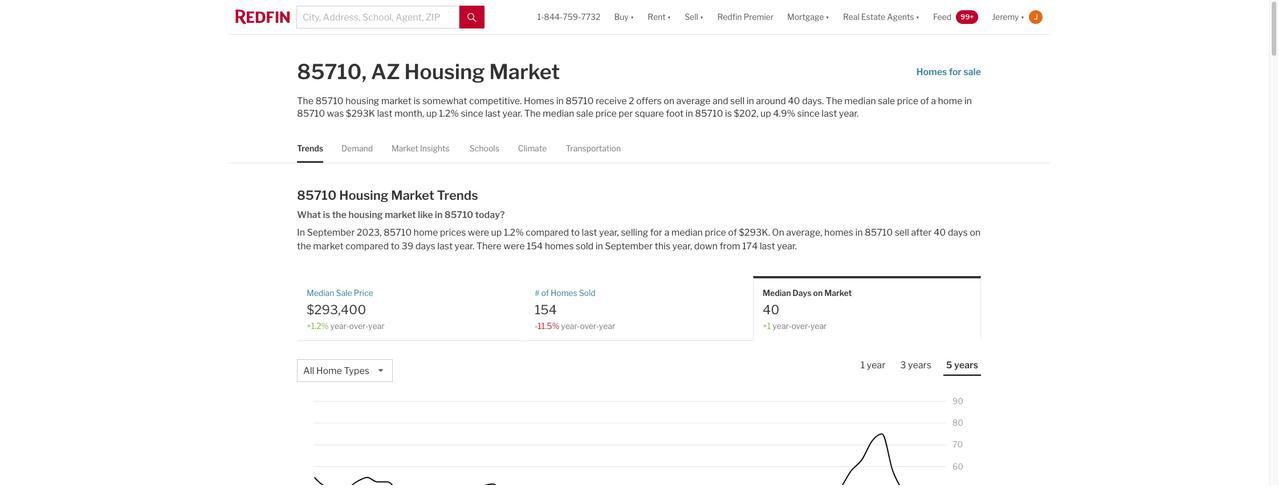 Task type: describe. For each thing, give the bounding box(es) containing it.
0 horizontal spatial is
[[323, 210, 330, 221]]

feed
[[934, 12, 952, 22]]

85710 left after
[[865, 228, 893, 239]]

years for 5 years
[[955, 360, 979, 371]]

average
[[677, 96, 711, 107]]

from
[[720, 241, 741, 252]]

rent
[[648, 12, 666, 22]]

1 horizontal spatial the
[[525, 108, 541, 119]]

1-844-759-7732
[[538, 12, 601, 22]]

1 year button
[[858, 360, 889, 375]]

0 vertical spatial price
[[897, 96, 919, 107]]

85710 housing market trends
[[297, 188, 478, 203]]

0 horizontal spatial were
[[468, 228, 489, 239]]

1 horizontal spatial september
[[605, 241, 653, 252]]

last down days.
[[822, 108, 837, 119]]

0 horizontal spatial the
[[297, 96, 314, 107]]

premier
[[744, 12, 774, 22]]

transportation link
[[566, 134, 621, 163]]

0 horizontal spatial compared
[[346, 241, 389, 252]]

of inside "the 85710 housing market is somewhat competitive. homes in 85710 receive 2 offers on average and sell in around 40 days. the median sale price of a home in 85710 was $293k last month, up 1.2% since last year. the median sale price per square foot in 85710 is $202, up 4.9% since last year."
[[921, 96, 930, 107]]

market insights link
[[392, 134, 450, 163]]

#
[[535, 289, 540, 298]]

market insights
[[392, 144, 450, 153]]

1-844-759-7732 link
[[538, 12, 601, 22]]

$202,
[[734, 108, 759, 119]]

85710 up what
[[297, 188, 337, 203]]

foot
[[666, 108, 684, 119]]

in
[[297, 228, 305, 239]]

last right $293k
[[377, 108, 393, 119]]

last down the on
[[760, 241, 776, 252]]

over- inside # of homes sold 154 -11.5% year-over-year
[[580, 322, 599, 331]]

real estate agents ▾ button
[[837, 0, 927, 34]]

sold
[[576, 241, 594, 252]]

85710 up was
[[316, 96, 344, 107]]

real
[[843, 12, 860, 22]]

40 inside the in september 2023, 85710 home prices were up 1.2% compared to last year, selling for a median price of $293k. on average, homes in 85710 sell after 40 days on the market compared to 39 days last year. there were 154 homes sold in september this year, down from 174 last year.
[[934, 228, 946, 239]]

# of homes sold 154 -11.5% year-over-year
[[535, 289, 616, 331]]

in right sold
[[596, 241, 603, 252]]

homes for sale
[[917, 67, 982, 78]]

2 since from the left
[[798, 108, 820, 119]]

1.2% inside the in september 2023, 85710 home prices were up 1.2% compared to last year, selling for a median price of $293k. on average, homes in 85710 sell after 40 days on the market compared to 39 days last year. there were 154 homes sold in september this year, down from 174 last year.
[[504, 228, 524, 239]]

climate
[[518, 144, 547, 153]]

market inside the in september 2023, 85710 home prices were up 1.2% compared to last year, selling for a median price of $293k. on average, homes in 85710 sell after 40 days on the market compared to 39 days last year. there were 154 homes sold in september this year, down from 174 last year.
[[313, 241, 344, 252]]

median days on market 40 +1 year-over-year
[[763, 289, 852, 331]]

85710 up 39
[[384, 228, 412, 239]]

85710 down and
[[695, 108, 723, 119]]

1 horizontal spatial compared
[[526, 228, 569, 239]]

1 vertical spatial housing
[[349, 210, 383, 221]]

home inside "the 85710 housing market is somewhat competitive. homes in 85710 receive 2 offers on average and sell in around 40 days. the median sale price of a home in 85710 was $293k last month, up 1.2% since last year. the median sale price per square foot in 85710 is $202, up 4.9% since last year."
[[939, 96, 963, 107]]

1 vertical spatial year,
[[673, 241, 693, 252]]

2 horizontal spatial up
[[761, 108, 772, 119]]

1 since from the left
[[461, 108, 484, 119]]

homes inside # of homes sold 154 -11.5% year-over-year
[[551, 289, 578, 298]]

buy ▾
[[615, 12, 634, 22]]

5 ▾ from the left
[[916, 12, 920, 22]]

a inside "the 85710 housing market is somewhat competitive. homes in 85710 receive 2 offers on average and sell in around 40 days. the median sale price of a home in 85710 was $293k last month, up 1.2% since last year. the median sale price per square foot in 85710 is $202, up 4.9% since last year."
[[932, 96, 937, 107]]

and
[[713, 96, 729, 107]]

in right like at top left
[[435, 210, 443, 221]]

on inside median days on market 40 +1 year-over-year
[[814, 289, 823, 298]]

the 85710 housing market is somewhat competitive. homes in 85710 receive 2 offers on average and sell in around 40 days. the median sale price of a home in 85710 was $293k last month, up 1.2% since last year. the median sale price per square foot in 85710 is $202, up 4.9% since last year.
[[297, 96, 972, 119]]

1 horizontal spatial housing
[[405, 59, 485, 84]]

1 vertical spatial market
[[385, 210, 416, 221]]

market up what is the housing market like in 85710 today?
[[391, 188, 435, 203]]

in left receive
[[556, 96, 564, 107]]

2023,
[[357, 228, 382, 239]]

39
[[402, 241, 414, 252]]

3
[[901, 360, 907, 371]]

sell inside the in september 2023, 85710 home prices were up 1.2% compared to last year, selling for a median price of $293k. on average, homes in 85710 sell after 40 days on the market compared to 39 days last year. there were 154 homes sold in september this year, down from 174 last year.
[[895, 228, 910, 239]]

154 inside the in september 2023, 85710 home prices were up 1.2% compared to last year, selling for a median price of $293k. on average, homes in 85710 sell after 40 days on the market compared to 39 days last year. there were 154 homes sold in september this year, down from 174 last year.
[[527, 241, 543, 252]]

square
[[635, 108, 664, 119]]

trends link
[[297, 134, 323, 163]]

759-
[[563, 12, 581, 22]]

1 vertical spatial price
[[596, 108, 617, 119]]

insights
[[420, 144, 450, 153]]

what
[[297, 210, 321, 221]]

market up competitive.
[[489, 59, 560, 84]]

user photo image
[[1030, 10, 1043, 24]]

in down homes for sale link
[[965, 96, 972, 107]]

5 years
[[947, 360, 979, 371]]

prices
[[440, 228, 466, 239]]

schools link
[[470, 134, 500, 163]]

1 vertical spatial trends
[[437, 188, 478, 203]]

offers
[[636, 96, 662, 107]]

85710,
[[297, 59, 367, 84]]

jeremy ▾
[[993, 12, 1025, 22]]

real estate agents ▾
[[843, 12, 920, 22]]

market inside "the 85710 housing market is somewhat competitive. homes in 85710 receive 2 offers on average and sell in around 40 days. the median sale price of a home in 85710 was $293k last month, up 1.2% since last year. the median sale price per square foot in 85710 is $202, up 4.9% since last year."
[[381, 96, 412, 107]]

7732
[[581, 12, 601, 22]]

0 vertical spatial sale
[[964, 67, 982, 78]]

0 horizontal spatial homes
[[545, 241, 574, 252]]

sale
[[336, 289, 352, 298]]

buy ▾ button
[[615, 0, 634, 34]]

rent ▾
[[648, 12, 671, 22]]

1.2% inside "the 85710 housing market is somewhat competitive. homes in 85710 receive 2 offers on average and sell in around 40 days. the median sale price of a home in 85710 was $293k last month, up 1.2% since last year. the median sale price per square foot in 85710 is $202, up 4.9% since last year."
[[439, 108, 459, 119]]

market inside median days on market 40 +1 year-over-year
[[825, 289, 852, 298]]

0 vertical spatial median
[[845, 96, 876, 107]]

agents
[[888, 12, 915, 22]]

1 horizontal spatial to
[[571, 228, 580, 239]]

buy
[[615, 12, 629, 22]]

40 inside "the 85710 housing market is somewhat competitive. homes in 85710 receive 2 offers on average and sell in around 40 days. the median sale price of a home in 85710 was $293k last month, up 1.2% since last year. the median sale price per square foot in 85710 is $202, up 4.9% since last year."
[[788, 96, 801, 107]]

0 vertical spatial is
[[414, 96, 421, 107]]

buy ▾ button
[[608, 0, 641, 34]]

price
[[354, 289, 373, 298]]

mortgage ▾ button
[[788, 0, 830, 34]]

all
[[303, 366, 314, 377]]

year inside button
[[867, 360, 886, 371]]

in september 2023, 85710 home prices were up 1.2% compared to last year, selling for a median price of $293k. on average, homes in 85710 sell after 40 days on the market compared to 39 days last year. there were 154 homes sold in september this year, down from 174 last year.
[[297, 228, 981, 252]]

0 horizontal spatial housing
[[339, 188, 389, 203]]

sold
[[579, 289, 596, 298]]

year- inside # of homes sold 154 -11.5% year-over-year
[[561, 322, 580, 331]]

1 vertical spatial days
[[416, 241, 436, 252]]

on inside "the 85710 housing market is somewhat competitive. homes in 85710 receive 2 offers on average and sell in around 40 days. the median sale price of a home in 85710 was $293k last month, up 1.2% since last year. the median sale price per square foot in 85710 is $202, up 4.9% since last year."
[[664, 96, 675, 107]]

years for 3 years
[[909, 360, 932, 371]]

submit search image
[[468, 13, 477, 22]]

+1.2%
[[307, 322, 329, 331]]

▾ for rent ▾
[[668, 12, 671, 22]]

selling
[[621, 228, 649, 239]]

redfin
[[718, 12, 742, 22]]

of inside # of homes sold 154 -11.5% year-over-year
[[542, 289, 549, 298]]

estate
[[862, 12, 886, 22]]

homes for sale link
[[917, 54, 982, 91]]

what is the housing market like in 85710 today?
[[297, 210, 505, 221]]

demand
[[342, 144, 373, 153]]

sell ▾ button
[[685, 0, 704, 34]]

redfin premier
[[718, 12, 774, 22]]

sell
[[685, 12, 699, 22]]

in up $202, on the right top of page
[[747, 96, 754, 107]]

$293k
[[346, 108, 375, 119]]

demand link
[[342, 134, 373, 163]]

like
[[418, 210, 433, 221]]

2
[[629, 96, 635, 107]]

a inside the in september 2023, 85710 home prices were up 1.2% compared to last year, selling for a median price of $293k. on average, homes in 85710 sell after 40 days on the market compared to 39 days last year. there were 154 homes sold in september this year, down from 174 last year.
[[665, 228, 670, 239]]



Task type: locate. For each thing, give the bounding box(es) containing it.
up down around
[[761, 108, 772, 119]]

september down what
[[307, 228, 355, 239]]

price down homes for sale link
[[897, 96, 919, 107]]

1 vertical spatial housing
[[339, 188, 389, 203]]

0 vertical spatial housing
[[346, 96, 379, 107]]

1 horizontal spatial sell
[[895, 228, 910, 239]]

1.2% down somewhat
[[439, 108, 459, 119]]

▾ for mortgage ▾
[[826, 12, 830, 22]]

2 horizontal spatial on
[[970, 228, 981, 239]]

the inside the in september 2023, 85710 home prices were up 1.2% compared to last year, selling for a median price of $293k. on average, homes in 85710 sell after 40 days on the market compared to 39 days last year. there were 154 homes sold in september this year, down from 174 last year.
[[297, 241, 311, 252]]

1 vertical spatial median
[[543, 108, 575, 119]]

2 ▾ from the left
[[668, 12, 671, 22]]

years
[[909, 360, 932, 371], [955, 360, 979, 371]]

to
[[571, 228, 580, 239], [391, 241, 400, 252]]

1 year- from the left
[[330, 322, 349, 331]]

sell up $202, on the right top of page
[[731, 96, 745, 107]]

mortgage ▾
[[788, 12, 830, 22]]

schools
[[470, 144, 500, 153]]

0 horizontal spatial over-
[[349, 322, 368, 331]]

1 vertical spatial september
[[605, 241, 653, 252]]

1 vertical spatial were
[[504, 241, 525, 252]]

85710, az housing market
[[297, 59, 560, 84]]

2 horizontal spatial 40
[[934, 228, 946, 239]]

1 ▾ from the left
[[631, 12, 634, 22]]

on
[[772, 228, 785, 239]]

1 vertical spatial a
[[665, 228, 670, 239]]

for inside the in september 2023, 85710 home prices were up 1.2% compared to last year, selling for a median price of $293k. on average, homes in 85710 sell after 40 days on the market compared to 39 days last year. there were 154 homes sold in september this year, down from 174 last year.
[[651, 228, 663, 239]]

1 year
[[861, 360, 886, 371]]

3 years button
[[898, 360, 935, 375]]

1 vertical spatial sell
[[895, 228, 910, 239]]

2 vertical spatial on
[[814, 289, 823, 298]]

home inside the in september 2023, 85710 home prices were up 1.2% compared to last year, selling for a median price of $293k. on average, homes in 85710 sell after 40 days on the market compared to 39 days last year. there were 154 homes sold in september this year, down from 174 last year.
[[414, 228, 438, 239]]

1 horizontal spatial a
[[932, 96, 937, 107]]

1 vertical spatial home
[[414, 228, 438, 239]]

1 over- from the left
[[349, 322, 368, 331]]

85710
[[316, 96, 344, 107], [566, 96, 594, 107], [297, 108, 325, 119], [695, 108, 723, 119], [297, 188, 337, 203], [445, 210, 474, 221], [384, 228, 412, 239], [865, 228, 893, 239]]

2 vertical spatial price
[[705, 228, 727, 239]]

were right there
[[504, 241, 525, 252]]

housing up 2023,
[[339, 188, 389, 203]]

0 horizontal spatial the
[[297, 241, 311, 252]]

days
[[793, 289, 812, 298]]

median right days.
[[845, 96, 876, 107]]

0 vertical spatial market
[[381, 96, 412, 107]]

1 horizontal spatial is
[[414, 96, 421, 107]]

1 vertical spatial homes
[[545, 241, 574, 252]]

mortgage ▾ button
[[781, 0, 837, 34]]

mortgage
[[788, 12, 824, 22]]

homes right average,
[[825, 228, 854, 239]]

days right 39
[[416, 241, 436, 252]]

days.
[[802, 96, 824, 107]]

month,
[[395, 108, 424, 119]]

homes right competitive.
[[524, 96, 555, 107]]

homes down feed
[[917, 67, 948, 78]]

median
[[307, 289, 334, 298], [763, 289, 791, 298]]

year- inside median days on market 40 +1 year-over-year
[[773, 322, 792, 331]]

1 horizontal spatial trends
[[437, 188, 478, 203]]

99+
[[961, 12, 974, 21]]

40 right after
[[934, 228, 946, 239]]

4 ▾ from the left
[[826, 12, 830, 22]]

homes left sold
[[545, 241, 574, 252]]

to left 39
[[391, 241, 400, 252]]

over- inside median days on market 40 +1 year-over-year
[[792, 322, 811, 331]]

sell inside "the 85710 housing market is somewhat competitive. homes in 85710 receive 2 offers on average and sell in around 40 days. the median sale price of a home in 85710 was $293k last month, up 1.2% since last year. the median sale price per square foot in 85710 is $202, up 4.9% since last year."
[[731, 96, 745, 107]]

0 vertical spatial 40
[[788, 96, 801, 107]]

sell ▾ button
[[678, 0, 711, 34]]

the right days.
[[826, 96, 843, 107]]

2 vertical spatial homes
[[551, 289, 578, 298]]

3 years
[[901, 360, 932, 371]]

5 years button
[[944, 360, 982, 376]]

competitive.
[[469, 96, 522, 107]]

price up down
[[705, 228, 727, 239]]

40 inside median days on market 40 +1 year-over-year
[[763, 303, 780, 317]]

2 horizontal spatial median
[[845, 96, 876, 107]]

0 vertical spatial homes
[[917, 67, 948, 78]]

2 over- from the left
[[580, 322, 599, 331]]

0 horizontal spatial median
[[543, 108, 575, 119]]

a up this
[[665, 228, 670, 239]]

years inside button
[[909, 360, 932, 371]]

were up there
[[468, 228, 489, 239]]

after
[[912, 228, 932, 239]]

to up sold
[[571, 228, 580, 239]]

over- down sold
[[580, 322, 599, 331]]

1 vertical spatial 40
[[934, 228, 946, 239]]

1 horizontal spatial price
[[705, 228, 727, 239]]

2 years from the left
[[955, 360, 979, 371]]

for up this
[[651, 228, 663, 239]]

2 year- from the left
[[561, 322, 580, 331]]

home
[[316, 366, 342, 377]]

2 vertical spatial sale
[[577, 108, 594, 119]]

6 ▾ from the left
[[1021, 12, 1025, 22]]

0 horizontal spatial 40
[[763, 303, 780, 317]]

over- down the "days"
[[792, 322, 811, 331]]

housing inside "the 85710 housing market is somewhat competitive. homes in 85710 receive 2 offers on average and sell in around 40 days. the median sale price of a home in 85710 was $293k last month, up 1.2% since last year. the median sale price per square foot in 85710 is $202, up 4.9% since last year."
[[346, 96, 379, 107]]

year- inside median sale price $293,400 +1.2% year-over-year
[[330, 322, 349, 331]]

year inside median sale price $293,400 +1.2% year-over-year
[[368, 322, 385, 331]]

since down competitive.
[[461, 108, 484, 119]]

for down feed
[[949, 67, 962, 78]]

price inside the in september 2023, 85710 home prices were up 1.2% compared to last year, selling for a median price of $293k. on average, homes in 85710 sell after 40 days on the market compared to 39 days last year. there were 154 homes sold in september this year, down from 174 last year.
[[705, 228, 727, 239]]

sell ▾
[[685, 12, 704, 22]]

year, right this
[[673, 241, 693, 252]]

1 vertical spatial is
[[725, 108, 732, 119]]

median up climate at the left top of the page
[[543, 108, 575, 119]]

real estate agents ▾ link
[[843, 0, 920, 34]]

174
[[743, 241, 758, 252]]

of right #
[[542, 289, 549, 298]]

market left insights
[[392, 144, 418, 153]]

median for 40
[[763, 289, 791, 298]]

0 vertical spatial trends
[[297, 144, 323, 153]]

1 vertical spatial sale
[[878, 96, 895, 107]]

on up foot
[[664, 96, 675, 107]]

year
[[368, 322, 385, 331], [599, 322, 616, 331], [811, 322, 827, 331], [867, 360, 886, 371]]

is up month, at the left top of the page
[[414, 96, 421, 107]]

housing up $293k
[[346, 96, 379, 107]]

1 vertical spatial the
[[297, 241, 311, 252]]

types
[[344, 366, 370, 377]]

homes
[[917, 67, 948, 78], [524, 96, 555, 107], [551, 289, 578, 298]]

all home types
[[303, 366, 370, 377]]

154
[[527, 241, 543, 252], [535, 303, 557, 317]]

▾
[[631, 12, 634, 22], [668, 12, 671, 22], [700, 12, 704, 22], [826, 12, 830, 22], [916, 12, 920, 22], [1021, 12, 1025, 22]]

year inside median days on market 40 +1 year-over-year
[[811, 322, 827, 331]]

september down 'selling'
[[605, 241, 653, 252]]

rent ▾ button
[[648, 0, 671, 34]]

0 vertical spatial september
[[307, 228, 355, 239]]

market down what
[[313, 241, 344, 252]]

1 vertical spatial on
[[970, 228, 981, 239]]

somewhat
[[423, 96, 467, 107]]

85710 left receive
[[566, 96, 594, 107]]

$293,400
[[307, 303, 366, 317]]

1 vertical spatial of
[[729, 228, 737, 239]]

4.9%
[[774, 108, 796, 119]]

year- right +1 on the bottom
[[773, 322, 792, 331]]

0 horizontal spatial trends
[[297, 144, 323, 153]]

in down the average
[[686, 108, 693, 119]]

compared
[[526, 228, 569, 239], [346, 241, 389, 252]]

▾ for buy ▾
[[631, 12, 634, 22]]

days right after
[[948, 228, 968, 239]]

median inside median sale price $293,400 +1.2% year-over-year
[[307, 289, 334, 298]]

1 horizontal spatial of
[[729, 228, 737, 239]]

median up $293,400
[[307, 289, 334, 298]]

in right average,
[[856, 228, 863, 239]]

days
[[948, 228, 968, 239], [416, 241, 436, 252]]

1-
[[538, 12, 544, 22]]

is right what
[[323, 210, 330, 221]]

1 horizontal spatial days
[[948, 228, 968, 239]]

1 horizontal spatial years
[[955, 360, 979, 371]]

median for $293,400
[[307, 289, 334, 298]]

sell left after
[[895, 228, 910, 239]]

housing up somewhat
[[405, 59, 485, 84]]

0 horizontal spatial years
[[909, 360, 932, 371]]

1 horizontal spatial since
[[798, 108, 820, 119]]

0 horizontal spatial price
[[596, 108, 617, 119]]

154 up 11.5%
[[535, 303, 557, 317]]

1 vertical spatial 154
[[535, 303, 557, 317]]

home down like at top left
[[414, 228, 438, 239]]

0 vertical spatial days
[[948, 228, 968, 239]]

average,
[[787, 228, 823, 239]]

year- right 11.5%
[[561, 322, 580, 331]]

1 median from the left
[[307, 289, 334, 298]]

0 horizontal spatial to
[[391, 241, 400, 252]]

price down receive
[[596, 108, 617, 119]]

2 horizontal spatial year-
[[773, 322, 792, 331]]

1 horizontal spatial up
[[491, 228, 502, 239]]

was
[[327, 108, 344, 119]]

0 horizontal spatial median
[[307, 289, 334, 298]]

1.2% down 'today?'
[[504, 228, 524, 239]]

trends
[[297, 144, 323, 153], [437, 188, 478, 203]]

0 horizontal spatial september
[[307, 228, 355, 239]]

year- down $293,400
[[330, 322, 349, 331]]

40 up +1 on the bottom
[[763, 303, 780, 317]]

1 horizontal spatial for
[[949, 67, 962, 78]]

years right 5
[[955, 360, 979, 371]]

1 vertical spatial homes
[[524, 96, 555, 107]]

last up sold
[[582, 228, 597, 239]]

median sale price $293,400 +1.2% year-over-year
[[307, 289, 385, 331]]

homes
[[825, 228, 854, 239], [545, 241, 574, 252]]

median up down
[[672, 228, 703, 239]]

0 vertical spatial were
[[468, 228, 489, 239]]

housing up 2023,
[[349, 210, 383, 221]]

0 horizontal spatial for
[[651, 228, 663, 239]]

since
[[461, 108, 484, 119], [798, 108, 820, 119]]

years right 3
[[909, 360, 932, 371]]

2 vertical spatial is
[[323, 210, 330, 221]]

climate link
[[518, 134, 547, 163]]

median inside the in september 2023, 85710 home prices were up 1.2% compared to last year, selling for a median price of $293k. on average, homes in 85710 sell after 40 days on the market compared to 39 days last year. there were 154 homes sold in september this year, down from 174 last year.
[[672, 228, 703, 239]]

this
[[655, 241, 671, 252]]

0 vertical spatial on
[[664, 96, 675, 107]]

▾ for jeremy ▾
[[1021, 12, 1025, 22]]

over- inside median sale price $293,400 +1.2% year-over-year
[[349, 322, 368, 331]]

last down competitive.
[[485, 108, 501, 119]]

receive
[[596, 96, 627, 107]]

0 vertical spatial a
[[932, 96, 937, 107]]

homes inside "the 85710 housing market is somewhat competitive. homes in 85710 receive 2 offers on average and sell in around 40 days. the median sale price of a home in 85710 was $293k last month, up 1.2% since last year. the median sale price per square foot in 85710 is $202, up 4.9% since last year."
[[524, 96, 555, 107]]

year.
[[503, 108, 523, 119], [839, 108, 859, 119], [455, 241, 475, 252], [777, 241, 797, 252]]

up down somewhat
[[426, 108, 437, 119]]

price
[[897, 96, 919, 107], [596, 108, 617, 119], [705, 228, 727, 239]]

▾ right 'agents' on the right
[[916, 12, 920, 22]]

year,
[[599, 228, 619, 239], [673, 241, 693, 252]]

median inside median days on market 40 +1 year-over-year
[[763, 289, 791, 298]]

0 vertical spatial homes
[[825, 228, 854, 239]]

0 horizontal spatial year-
[[330, 322, 349, 331]]

0 horizontal spatial on
[[664, 96, 675, 107]]

154 inside # of homes sold 154 -11.5% year-over-year
[[535, 303, 557, 317]]

of up from
[[729, 228, 737, 239]]

1 vertical spatial for
[[651, 228, 663, 239]]

up up there
[[491, 228, 502, 239]]

there
[[477, 241, 502, 252]]

home down homes for sale link
[[939, 96, 963, 107]]

jeremy
[[993, 12, 1020, 22]]

1 horizontal spatial year,
[[673, 241, 693, 252]]

▾ for sell ▾
[[700, 12, 704, 22]]

on right the "days"
[[814, 289, 823, 298]]

40 up the 4.9%
[[788, 96, 801, 107]]

0 vertical spatial year,
[[599, 228, 619, 239]]

on inside the in september 2023, 85710 home prices were up 1.2% compared to last year, selling for a median price of $293k. on average, homes in 85710 sell after 40 days on the market compared to 39 days last year. there were 154 homes sold in september this year, down from 174 last year.
[[970, 228, 981, 239]]

11.5%
[[538, 322, 560, 331]]

0 horizontal spatial days
[[416, 241, 436, 252]]

1 horizontal spatial over-
[[580, 322, 599, 331]]

today?
[[475, 210, 505, 221]]

0 vertical spatial for
[[949, 67, 962, 78]]

up inside the in september 2023, 85710 home prices were up 1.2% compared to last year, selling for a median price of $293k. on average, homes in 85710 sell after 40 days on the market compared to 39 days last year. there were 154 homes sold in september this year, down from 174 last year.
[[491, 228, 502, 239]]

1 horizontal spatial on
[[814, 289, 823, 298]]

0 horizontal spatial since
[[461, 108, 484, 119]]

5
[[947, 360, 953, 371]]

homes left sold
[[551, 289, 578, 298]]

the down 85710,
[[297, 96, 314, 107]]

the right what
[[332, 210, 347, 221]]

a down homes for sale link
[[932, 96, 937, 107]]

1 horizontal spatial year-
[[561, 322, 580, 331]]

154 right there
[[527, 241, 543, 252]]

2 median from the left
[[763, 289, 791, 298]]

1 years from the left
[[909, 360, 932, 371]]

a
[[932, 96, 937, 107], [665, 228, 670, 239]]

▾ right sell
[[700, 12, 704, 22]]

2 horizontal spatial the
[[826, 96, 843, 107]]

▾ right mortgage
[[826, 12, 830, 22]]

2 horizontal spatial sale
[[964, 67, 982, 78]]

0 vertical spatial sell
[[731, 96, 745, 107]]

market down '85710 housing market trends' at left
[[385, 210, 416, 221]]

+1
[[763, 322, 771, 331]]

years inside button
[[955, 360, 979, 371]]

1.2%
[[439, 108, 459, 119], [504, 228, 524, 239]]

last
[[377, 108, 393, 119], [485, 108, 501, 119], [822, 108, 837, 119], [582, 228, 597, 239], [438, 241, 453, 252], [760, 241, 776, 252]]

1 vertical spatial to
[[391, 241, 400, 252]]

trends up 'prices'
[[437, 188, 478, 203]]

1 horizontal spatial sale
[[878, 96, 895, 107]]

0 horizontal spatial up
[[426, 108, 437, 119]]

1 horizontal spatial homes
[[825, 228, 854, 239]]

City, Address, School, Agent, ZIP search field
[[297, 6, 460, 29]]

over-
[[349, 322, 368, 331], [580, 322, 599, 331], [792, 322, 811, 331]]

is down and
[[725, 108, 732, 119]]

around
[[756, 96, 786, 107]]

trends left demand
[[297, 144, 323, 153]]

$293k.
[[739, 228, 770, 239]]

the down the in
[[297, 241, 311, 252]]

1 horizontal spatial 1.2%
[[504, 228, 524, 239]]

of inside the in september 2023, 85710 home prices were up 1.2% compared to last year, selling for a median price of $293k. on average, homes in 85710 sell after 40 days on the market compared to 39 days last year. there were 154 homes sold in september this year, down from 174 last year.
[[729, 228, 737, 239]]

85710 left was
[[297, 108, 325, 119]]

0 vertical spatial 1.2%
[[439, 108, 459, 119]]

market
[[381, 96, 412, 107], [385, 210, 416, 221], [313, 241, 344, 252]]

of down homes for sale link
[[921, 96, 930, 107]]

market up month, at the left top of the page
[[381, 96, 412, 107]]

1 horizontal spatial median
[[672, 228, 703, 239]]

1 horizontal spatial were
[[504, 241, 525, 252]]

on right after
[[970, 228, 981, 239]]

2 horizontal spatial is
[[725, 108, 732, 119]]

1 vertical spatial 1.2%
[[504, 228, 524, 239]]

1
[[861, 360, 865, 371]]

0 vertical spatial home
[[939, 96, 963, 107]]

3 year- from the left
[[773, 322, 792, 331]]

0 vertical spatial the
[[332, 210, 347, 221]]

the up climate at the left top of the page
[[525, 108, 541, 119]]

2 vertical spatial market
[[313, 241, 344, 252]]

3 ▾ from the left
[[700, 12, 704, 22]]

for
[[949, 67, 962, 78], [651, 228, 663, 239]]

over- down $293,400
[[349, 322, 368, 331]]

last down 'prices'
[[438, 241, 453, 252]]

year, left 'selling'
[[599, 228, 619, 239]]

median left the "days"
[[763, 289, 791, 298]]

0 horizontal spatial sale
[[577, 108, 594, 119]]

844-
[[544, 12, 563, 22]]

median
[[845, 96, 876, 107], [543, 108, 575, 119], [672, 228, 703, 239]]

since down days.
[[798, 108, 820, 119]]

0 horizontal spatial a
[[665, 228, 670, 239]]

market right the "days"
[[825, 289, 852, 298]]

▾ right the buy
[[631, 12, 634, 22]]

the
[[332, 210, 347, 221], [297, 241, 311, 252]]

3 over- from the left
[[792, 322, 811, 331]]

year inside # of homes sold 154 -11.5% year-over-year
[[599, 322, 616, 331]]

rent ▾ button
[[641, 0, 678, 34]]

85710 up 'prices'
[[445, 210, 474, 221]]

0 vertical spatial compared
[[526, 228, 569, 239]]

2 vertical spatial 40
[[763, 303, 780, 317]]



Task type: vqa. For each thing, say whether or not it's contained in the screenshot.
Tour
no



